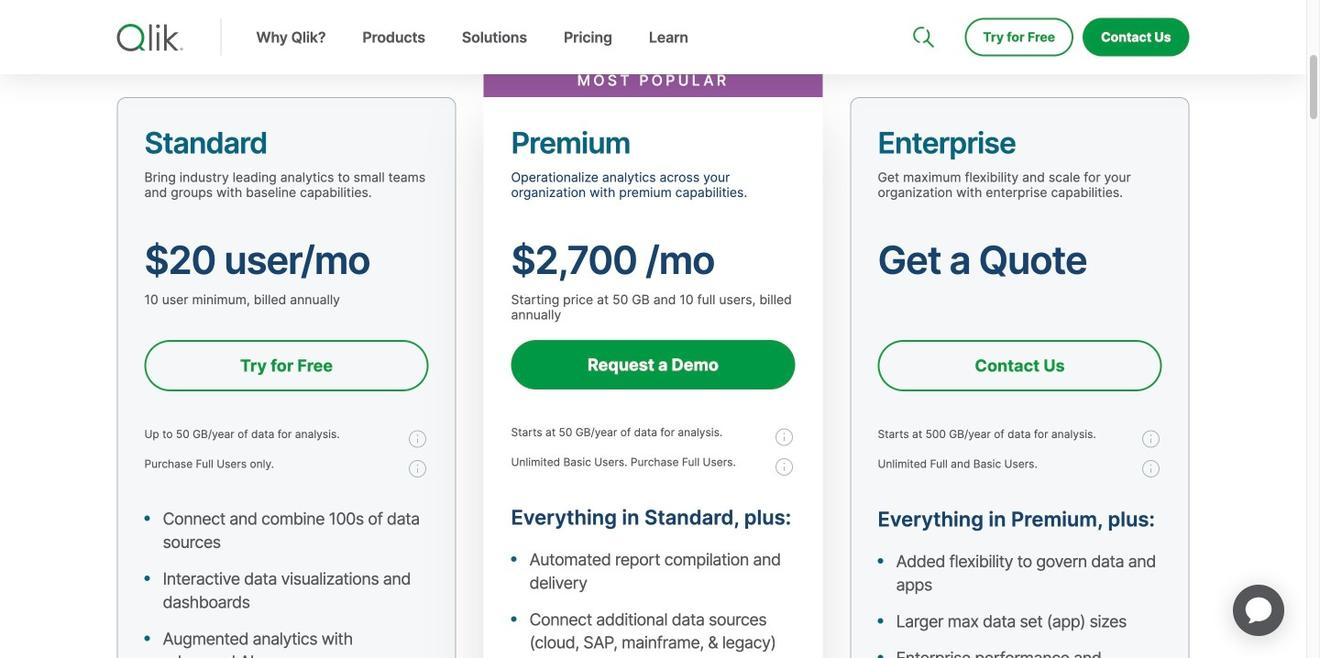 Task type: describe. For each thing, give the bounding box(es) containing it.
login image
[[1132, 0, 1146, 15]]

support image
[[915, 0, 930, 15]]

qlik image
[[117, 24, 183, 51]]



Task type: vqa. For each thing, say whether or not it's contained in the screenshot.
Login image
yes



Task type: locate. For each thing, give the bounding box(es) containing it.
application
[[1212, 563, 1307, 659]]



